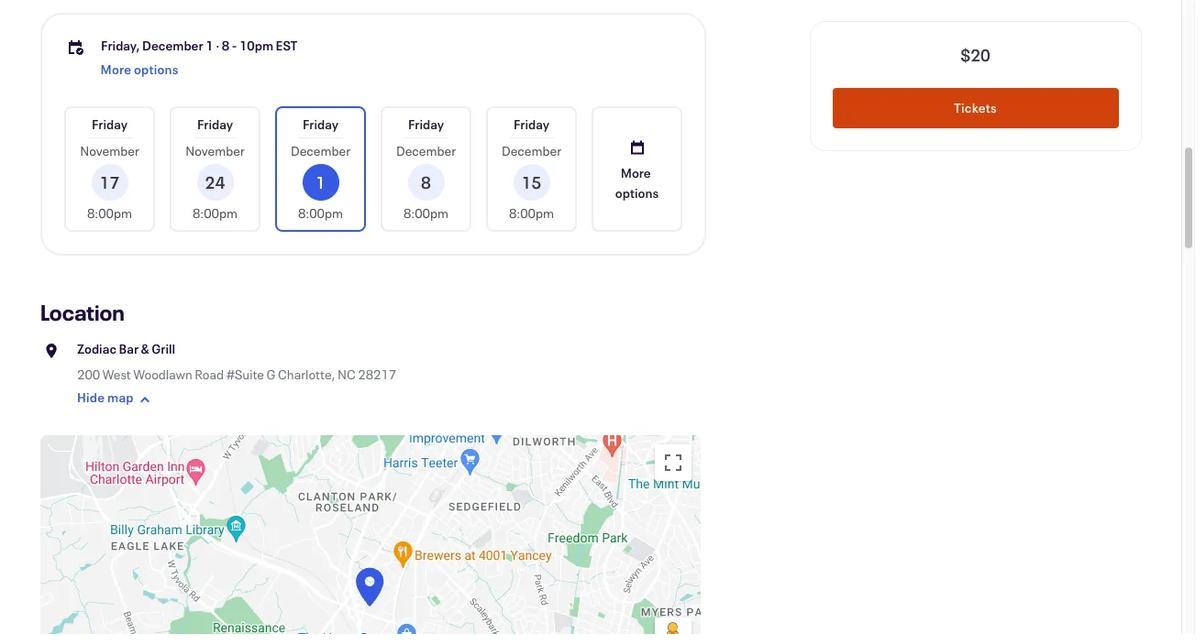Task type: vqa. For each thing, say whether or not it's contained in the screenshot.


Task type: describe. For each thing, give the bounding box(es) containing it.
friday for 1
[[303, 116, 339, 133]]

road
[[195, 366, 224, 384]]

#suite
[[226, 366, 264, 384]]

1 inside 'friday, december 1 · 8 - 10pm est more options'
[[206, 37, 213, 54]]

friday for 8
[[408, 116, 444, 133]]

december for 8
[[396, 142, 456, 160]]

1 horizontal spatial 1
[[316, 172, 326, 194]]

28217
[[358, 366, 397, 384]]

est
[[276, 37, 298, 54]]

hide map button
[[77, 384, 156, 414]]

8:00pm for 8
[[404, 205, 449, 222]]

bar
[[119, 340, 139, 358]]

map
[[107, 389, 134, 407]]

zodiac bar & grill 200 west woodlawn road #suite g charlotte, nc 28217
[[77, 340, 397, 384]]

g
[[267, 366, 276, 384]]

charlotte,
[[278, 366, 335, 384]]

friday for 15
[[514, 116, 550, 133]]

-
[[232, 37, 237, 54]]

8:00pm for 17
[[87, 205, 132, 222]]

10pm
[[239, 37, 274, 54]]

tickets button
[[833, 88, 1119, 128]]

more inside more options
[[621, 164, 651, 181]]

options inside more options button
[[616, 184, 659, 201]]

west
[[103, 366, 131, 384]]

8:00pm for 1
[[298, 205, 343, 222]]

1 vertical spatial more options button
[[594, 108, 681, 230]]

200
[[77, 366, 100, 384]]

·
[[216, 37, 220, 54]]

december inside 'friday, december 1 · 8 - 10pm est more options'
[[142, 37, 203, 54]]

17
[[100, 172, 120, 194]]

$20
[[961, 44, 991, 66]]

24
[[205, 172, 225, 194]]

8 inside 'friday, december 1 · 8 - 10pm est more options'
[[222, 37, 230, 54]]



Task type: locate. For each thing, give the bounding box(es) containing it.
8
[[222, 37, 230, 54], [421, 172, 431, 194]]

0 horizontal spatial 8
[[222, 37, 230, 54]]

december for 1
[[291, 142, 351, 160]]

15
[[522, 172, 542, 194]]

more options
[[616, 164, 659, 201]]

november for 17
[[80, 142, 139, 160]]

&
[[141, 340, 149, 358]]

friday, december 1 · 8 - 10pm est more options
[[101, 37, 298, 78]]

1 november from the left
[[80, 142, 139, 160]]

3 friday from the left
[[303, 116, 339, 133]]

5 8:00pm from the left
[[509, 205, 554, 222]]

0 horizontal spatial november
[[80, 142, 139, 160]]

december for 15
[[502, 142, 562, 160]]

4 friday from the left
[[408, 116, 444, 133]]

0 horizontal spatial more
[[101, 61, 132, 78]]

more
[[101, 61, 132, 78], [621, 164, 651, 181]]

1 vertical spatial options
[[616, 184, 659, 201]]

1 vertical spatial 1
[[316, 172, 326, 194]]

1 vertical spatial 8
[[421, 172, 431, 194]]

2 november from the left
[[186, 142, 245, 160]]

8:00pm
[[87, 205, 132, 222], [193, 205, 238, 222], [298, 205, 343, 222], [404, 205, 449, 222], [509, 205, 554, 222]]

woodlawn
[[133, 366, 193, 384]]

1 friday from the left
[[92, 116, 128, 133]]

november
[[80, 142, 139, 160], [186, 142, 245, 160]]

2 friday from the left
[[197, 116, 233, 133]]

0 horizontal spatial 1
[[206, 37, 213, 54]]

0 vertical spatial more
[[101, 61, 132, 78]]

november up 17
[[80, 142, 139, 160]]

friday for 17
[[92, 116, 128, 133]]

location
[[40, 298, 125, 328]]

map region
[[33, 417, 738, 635]]

1 horizontal spatial more
[[621, 164, 651, 181]]

0 vertical spatial 1
[[206, 37, 213, 54]]

friday for 24
[[197, 116, 233, 133]]

8:00pm for 24
[[193, 205, 238, 222]]

november up the 24
[[186, 142, 245, 160]]

november for 24
[[186, 142, 245, 160]]

more options button
[[101, 55, 179, 84], [594, 108, 681, 230]]

0 vertical spatial options
[[134, 61, 179, 78]]

5 friday from the left
[[514, 116, 550, 133]]

0 vertical spatial 8
[[222, 37, 230, 54]]

1 vertical spatial more
[[621, 164, 651, 181]]

1
[[206, 37, 213, 54], [316, 172, 326, 194]]

1 horizontal spatial more options button
[[594, 108, 681, 230]]

zodiac
[[77, 340, 117, 358]]

2 8:00pm from the left
[[193, 205, 238, 222]]

0 vertical spatial more options button
[[101, 55, 179, 84]]

december
[[142, 37, 203, 54], [291, 142, 351, 160], [396, 142, 456, 160], [502, 142, 562, 160]]

1 horizontal spatial november
[[186, 142, 245, 160]]

options
[[134, 61, 179, 78], [616, 184, 659, 201]]

8:00pm for 15
[[509, 205, 554, 222]]

hide
[[77, 389, 105, 407]]

1 horizontal spatial 8
[[421, 172, 431, 194]]

0 horizontal spatial more options button
[[101, 55, 179, 84]]

friday,
[[101, 37, 140, 54]]

more inside 'friday, december 1 · 8 - 10pm est more options'
[[101, 61, 132, 78]]

hide map
[[77, 389, 134, 407]]

grill
[[152, 340, 175, 358]]

1 horizontal spatial options
[[616, 184, 659, 201]]

nc
[[338, 366, 356, 384]]

tickets
[[955, 99, 998, 117]]

friday
[[92, 116, 128, 133], [197, 116, 233, 133], [303, 116, 339, 133], [408, 116, 444, 133], [514, 116, 550, 133]]

options inside 'friday, december 1 · 8 - 10pm est more options'
[[134, 61, 179, 78]]

3 8:00pm from the left
[[298, 205, 343, 222]]

0 horizontal spatial options
[[134, 61, 179, 78]]

4 8:00pm from the left
[[404, 205, 449, 222]]

1 8:00pm from the left
[[87, 205, 132, 222]]



